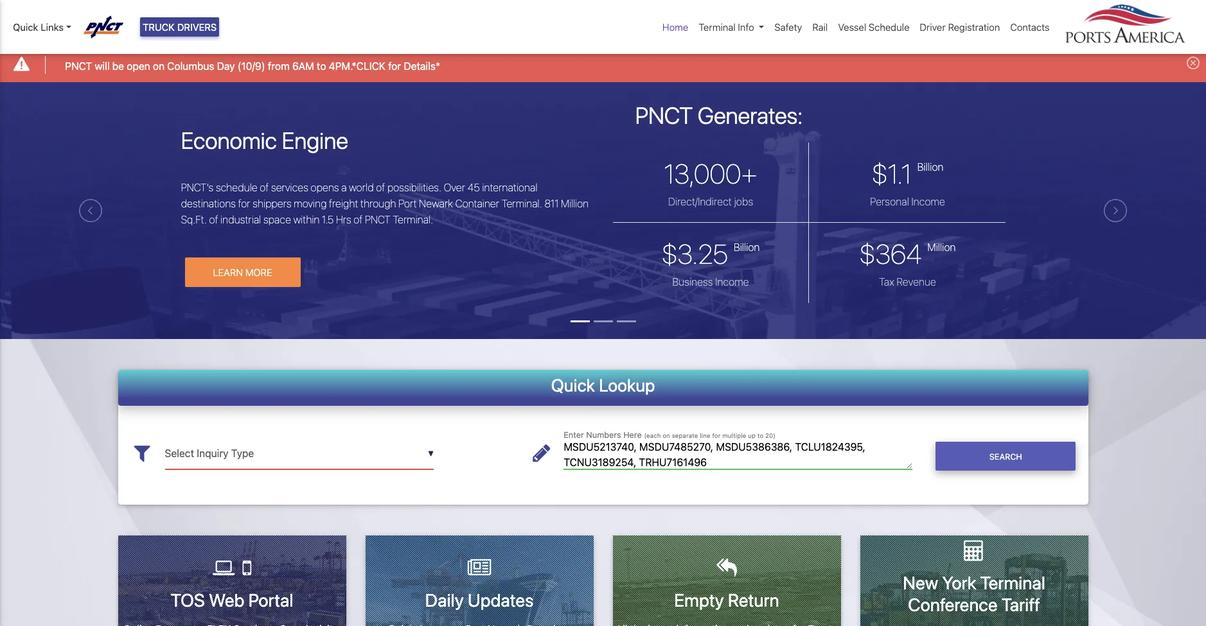 Task type: describe. For each thing, give the bounding box(es) containing it.
pnct generates:
[[635, 102, 803, 129]]

1.5
[[322, 214, 334, 225]]

pnct for pnct generates:
[[635, 102, 693, 129]]

learn more button
[[185, 258, 300, 287]]

of right hrs at top left
[[354, 214, 363, 225]]

container
[[455, 198, 499, 209]]

rail link
[[807, 15, 833, 39]]

terminal info link
[[694, 15, 770, 39]]

$364 million
[[860, 238, 956, 270]]

4pm.*click
[[329, 60, 386, 72]]

of up through
[[376, 182, 385, 193]]

new york terminal conference tariff
[[903, 573, 1046, 616]]

tax revenue
[[879, 276, 936, 288]]

york
[[942, 573, 977, 594]]

quick for quick links
[[13, 21, 38, 33]]

1 horizontal spatial terminal.
[[502, 198, 542, 209]]

personal income
[[870, 196, 945, 207]]

811
[[545, 198, 559, 209]]

economic
[[181, 126, 277, 154]]

business
[[673, 276, 713, 288]]

columbus
[[167, 60, 214, 72]]

$3.25 billion
[[662, 238, 760, 270]]

terminal info
[[699, 21, 754, 33]]

vessel
[[838, 21, 866, 33]]

enter numbers here (each on separate line for multiple up to 20)
[[564, 431, 776, 440]]

13,000+ direct/indirect jobs
[[664, 157, 757, 207]]

tariff
[[1002, 594, 1040, 616]]

world
[[349, 182, 374, 193]]

pnct for pnct will be open on columbus day (10/9) from 6am to 4pm.*click for details*
[[65, 60, 92, 72]]

terminal inside 'link'
[[699, 21, 736, 33]]

daily updates
[[425, 590, 534, 611]]

quick for quick lookup
[[551, 375, 595, 396]]

separate
[[672, 433, 698, 440]]

tax
[[879, 276, 894, 288]]

tos web portal
[[171, 590, 293, 611]]

for inside enter numbers here (each on separate line for multiple up to 20)
[[712, 433, 721, 440]]

pnct will be open on columbus day (10/9) from 6am to 4pm.*click for details* link
[[65, 58, 440, 74]]

pnct inside pnct's schedule of services opens a world of possibilities.                                 over 45 international destinations for shippers moving freight through port newark container terminal.                                 811 million sq.ft. of industrial space within 1.5 hrs of pnct terminal.
[[365, 214, 391, 225]]

within
[[293, 214, 320, 225]]

international
[[482, 182, 538, 193]]

conference
[[908, 594, 998, 616]]

search
[[990, 452, 1022, 462]]

billion for $3.25
[[734, 241, 760, 253]]

multiple
[[723, 433, 746, 440]]

hrs
[[336, 214, 351, 225]]

here
[[624, 431, 642, 440]]

revenue
[[897, 276, 936, 288]]

contacts
[[1011, 21, 1050, 33]]

line
[[700, 433, 711, 440]]

over
[[444, 182, 465, 193]]

truck
[[143, 21, 175, 33]]

empty return
[[674, 590, 779, 611]]

freight
[[329, 198, 358, 209]]

services
[[271, 182, 308, 193]]

truck drivers link
[[140, 17, 219, 37]]

portal
[[248, 590, 293, 611]]

(each
[[644, 433, 661, 440]]

to for 4pm.*click
[[317, 60, 326, 72]]

quick links link
[[13, 20, 71, 34]]

search button
[[936, 442, 1076, 471]]

direct/indirect
[[668, 196, 732, 207]]

economic engine
[[181, 126, 348, 154]]

pnct will be open on columbus day (10/9) from 6am to 4pm.*click for details*
[[65, 60, 440, 72]]

will
[[95, 60, 110, 72]]



Task type: locate. For each thing, give the bounding box(es) containing it.
1 vertical spatial quick
[[551, 375, 595, 396]]

close image
[[1187, 57, 1200, 70]]

terminal
[[699, 21, 736, 33], [980, 573, 1046, 594]]

moving
[[294, 198, 327, 209]]

0 horizontal spatial quick
[[13, 21, 38, 33]]

quick
[[13, 21, 38, 33], [551, 375, 595, 396]]

45
[[468, 182, 480, 193]]

million inside pnct's schedule of services opens a world of possibilities.                                 over 45 international destinations for shippers moving freight through port newark container terminal.                                 811 million sq.ft. of industrial space within 1.5 hrs of pnct terminal.
[[561, 198, 589, 209]]

pnct inside alert
[[65, 60, 92, 72]]

$3.25
[[662, 238, 728, 270]]

None text field
[[165, 438, 434, 470], [564, 438, 913, 470], [165, 438, 434, 470], [564, 438, 913, 470]]

million inside the $364 million
[[928, 241, 956, 253]]

billion right $1.1
[[918, 161, 944, 173]]

0 horizontal spatial billion
[[734, 241, 760, 253]]

to inside alert
[[317, 60, 326, 72]]

safety link
[[770, 15, 807, 39]]

0 horizontal spatial to
[[317, 60, 326, 72]]

0 horizontal spatial on
[[153, 60, 165, 72]]

vessel schedule
[[838, 21, 910, 33]]

terminal inside new york terminal conference tariff
[[980, 573, 1046, 594]]

personal
[[870, 196, 909, 207]]

1 vertical spatial million
[[928, 241, 956, 253]]

info
[[738, 21, 754, 33]]

2 horizontal spatial for
[[712, 433, 721, 440]]

on for separate
[[663, 433, 670, 440]]

space
[[263, 214, 291, 225]]

for right line
[[712, 433, 721, 440]]

terminal left info
[[699, 21, 736, 33]]

0 horizontal spatial terminal.
[[393, 214, 433, 225]]

million right 811 at top
[[561, 198, 589, 209]]

links
[[41, 21, 64, 33]]

0 vertical spatial billion
[[918, 161, 944, 173]]

on
[[153, 60, 165, 72], [663, 433, 670, 440]]

return
[[728, 590, 779, 611]]

shippers
[[253, 198, 291, 209]]

jobs
[[734, 196, 753, 207]]

destinations
[[181, 198, 236, 209]]

6am
[[292, 60, 314, 72]]

driver registration
[[920, 21, 1000, 33]]

for inside pnct will be open on columbus day (10/9) from 6am to 4pm.*click for details* link
[[388, 60, 401, 72]]

driver
[[920, 21, 946, 33]]

$1.1 billion
[[872, 157, 944, 189]]

quick up enter
[[551, 375, 595, 396]]

enter
[[564, 431, 584, 440]]

$364
[[860, 238, 922, 270]]

$1.1
[[872, 157, 912, 189]]

on inside pnct will be open on columbus day (10/9) from 6am to 4pm.*click for details* link
[[153, 60, 165, 72]]

numbers
[[586, 431, 621, 440]]

truck drivers
[[143, 21, 217, 33]]

▼
[[428, 449, 434, 459]]

to for 20)
[[758, 433, 764, 440]]

billion
[[918, 161, 944, 173], [734, 241, 760, 253]]

billion inside $1.1 billion
[[918, 161, 944, 173]]

updates
[[468, 590, 534, 611]]

1 vertical spatial on
[[663, 433, 670, 440]]

from
[[268, 60, 290, 72]]

open
[[127, 60, 150, 72]]

20)
[[765, 433, 776, 440]]

on inside enter numbers here (each on separate line for multiple up to 20)
[[663, 433, 670, 440]]

1 vertical spatial terminal.
[[393, 214, 433, 225]]

0 vertical spatial income
[[912, 196, 945, 207]]

1 horizontal spatial million
[[928, 241, 956, 253]]

income for $3.25
[[715, 276, 749, 288]]

0 vertical spatial terminal.
[[502, 198, 542, 209]]

quick left links
[[13, 21, 38, 33]]

0 vertical spatial on
[[153, 60, 165, 72]]

0 vertical spatial to
[[317, 60, 326, 72]]

empty
[[674, 590, 724, 611]]

0 horizontal spatial for
[[238, 198, 250, 209]]

day
[[217, 60, 235, 72]]

new
[[903, 573, 938, 594]]

0 horizontal spatial terminal
[[699, 21, 736, 33]]

schedule
[[216, 182, 257, 193]]

learn
[[213, 267, 243, 278]]

through
[[361, 198, 396, 209]]

to inside enter numbers here (each on separate line for multiple up to 20)
[[758, 433, 764, 440]]

learn more
[[213, 267, 272, 278]]

2 horizontal spatial pnct
[[635, 102, 693, 129]]

income down $3.25 billion
[[715, 276, 749, 288]]

up
[[748, 433, 756, 440]]

1 horizontal spatial terminal
[[980, 573, 1046, 594]]

1 vertical spatial pnct
[[635, 102, 693, 129]]

1 vertical spatial to
[[758, 433, 764, 440]]

port
[[399, 198, 417, 209]]

1 horizontal spatial quick
[[551, 375, 595, 396]]

0 vertical spatial million
[[561, 198, 589, 209]]

web
[[209, 590, 244, 611]]

0 horizontal spatial pnct
[[65, 60, 92, 72]]

schedule
[[869, 21, 910, 33]]

income
[[912, 196, 945, 207], [715, 276, 749, 288]]

1 vertical spatial for
[[238, 198, 250, 209]]

income down $1.1 billion
[[912, 196, 945, 207]]

0 vertical spatial for
[[388, 60, 401, 72]]

a
[[341, 182, 347, 193]]

for inside pnct's schedule of services opens a world of possibilities.                                 over 45 international destinations for shippers moving freight through port newark container terminal.                                 811 million sq.ft. of industrial space within 1.5 hrs of pnct terminal.
[[238, 198, 250, 209]]

income for $1.1
[[912, 196, 945, 207]]

vessel schedule link
[[833, 15, 915, 39]]

0 vertical spatial terminal
[[699, 21, 736, 33]]

on for columbus
[[153, 60, 165, 72]]

home
[[663, 21, 689, 33]]

of up shippers
[[260, 182, 269, 193]]

0 vertical spatial quick
[[13, 21, 38, 33]]

on right "(each"
[[663, 433, 670, 440]]

terminal up tariff
[[980, 573, 1046, 594]]

safety
[[775, 21, 802, 33]]

tos
[[171, 590, 205, 611]]

for up industrial
[[238, 198, 250, 209]]

2 vertical spatial pnct
[[365, 214, 391, 225]]

of
[[260, 182, 269, 193], [376, 182, 385, 193], [209, 214, 218, 225], [354, 214, 363, 225]]

terminal. down port in the left of the page
[[393, 214, 433, 225]]

possibilities.
[[387, 182, 442, 193]]

1 horizontal spatial pnct
[[365, 214, 391, 225]]

1 horizontal spatial on
[[663, 433, 670, 440]]

terminal. down the "international"
[[502, 198, 542, 209]]

for left details*
[[388, 60, 401, 72]]

1 vertical spatial income
[[715, 276, 749, 288]]

million
[[561, 198, 589, 209], [928, 241, 956, 253]]

0 horizontal spatial income
[[715, 276, 749, 288]]

lookup
[[599, 375, 655, 396]]

to right up on the bottom right of page
[[758, 433, 764, 440]]

registration
[[948, 21, 1000, 33]]

1 horizontal spatial income
[[912, 196, 945, 207]]

details*
[[404, 60, 440, 72]]

pnct's
[[181, 182, 213, 193]]

contacts link
[[1005, 15, 1055, 39]]

be
[[112, 60, 124, 72]]

1 vertical spatial billion
[[734, 241, 760, 253]]

daily
[[425, 590, 464, 611]]

(10/9)
[[238, 60, 265, 72]]

13,000+
[[664, 157, 757, 189]]

pnct's schedule of services opens a world of possibilities.                                 over 45 international destinations for shippers moving freight through port newark container terminal.                                 811 million sq.ft. of industrial space within 1.5 hrs of pnct terminal.
[[181, 182, 589, 225]]

on right the open
[[153, 60, 165, 72]]

billion for $1.1
[[918, 161, 944, 173]]

0 vertical spatial pnct
[[65, 60, 92, 72]]

quick lookup
[[551, 375, 655, 396]]

1 vertical spatial terminal
[[980, 573, 1046, 594]]

billion down jobs on the top right of the page
[[734, 241, 760, 253]]

billion inside $3.25 billion
[[734, 241, 760, 253]]

1 horizontal spatial to
[[758, 433, 764, 440]]

million up revenue
[[928, 241, 956, 253]]

1 horizontal spatial billion
[[918, 161, 944, 173]]

rail
[[813, 21, 828, 33]]

2 vertical spatial for
[[712, 433, 721, 440]]

of down destinations
[[209, 214, 218, 225]]

drivers
[[177, 21, 217, 33]]

more
[[245, 267, 272, 278]]

1 horizontal spatial for
[[388, 60, 401, 72]]

0 horizontal spatial million
[[561, 198, 589, 209]]

welcome to port newmark container terminal image
[[0, 82, 1206, 411]]

pnct
[[65, 60, 92, 72], [635, 102, 693, 129], [365, 214, 391, 225]]

pnct will be open on columbus day (10/9) from 6am to 4pm.*click for details* alert
[[0, 47, 1206, 82]]

business income
[[673, 276, 749, 288]]

generates:
[[698, 102, 803, 129]]

to right the 6am
[[317, 60, 326, 72]]

sq.ft.
[[181, 214, 207, 225]]



Task type: vqa. For each thing, say whether or not it's contained in the screenshot.
(10/9)
yes



